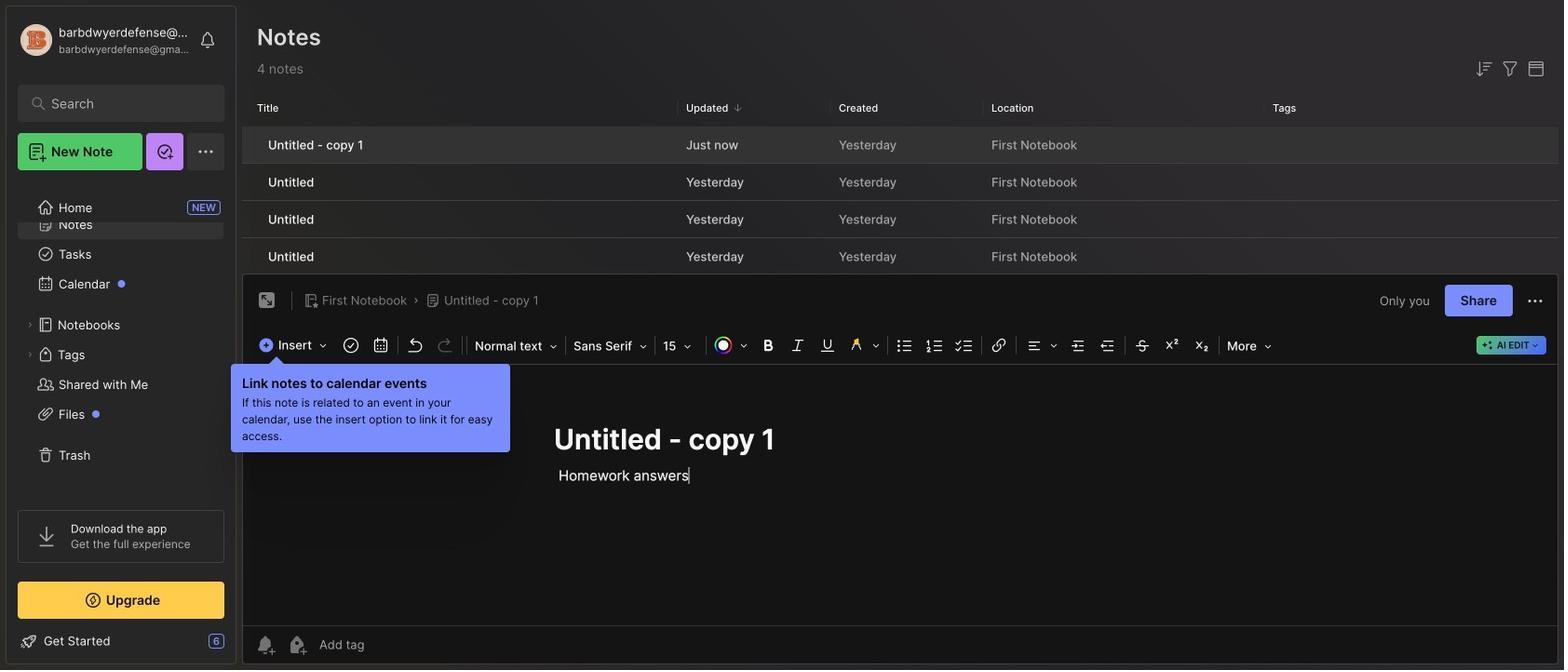 Task type: vqa. For each thing, say whether or not it's contained in the screenshot.
the subscript icon
yes



Task type: describe. For each thing, give the bounding box(es) containing it.
note window element
[[242, 274, 1559, 665]]

Search text field
[[51, 95, 200, 113]]

insert link image
[[986, 332, 1012, 358]]

heading level image
[[469, 333, 563, 358]]

Note Editor text field
[[243, 364, 1558, 626]]

add tag image
[[286, 634, 308, 656]]

expand notebooks image
[[24, 319, 35, 331]]

expand tags image
[[24, 349, 35, 360]]

expand note image
[[256, 290, 278, 312]]

strikethrough image
[[1130, 332, 1156, 358]]

insert image
[[254, 333, 336, 358]]

font family image
[[568, 333, 653, 358]]

numbered list image
[[922, 332, 948, 358]]

task image
[[338, 332, 364, 358]]

outdent image
[[1095, 332, 1121, 358]]

indent image
[[1065, 332, 1091, 358]]



Task type: locate. For each thing, give the bounding box(es) containing it.
more image
[[1222, 333, 1278, 358]]

row group
[[242, 127, 1559, 277]]

italic image
[[785, 332, 811, 358]]

superscript image
[[1159, 332, 1185, 358]]

bold image
[[755, 332, 781, 358]]

tree inside main element
[[7, 180, 236, 494]]

font size image
[[657, 333, 704, 358]]

calendar event image
[[368, 332, 394, 358]]

tree
[[7, 180, 236, 494]]

add a reminder image
[[254, 634, 277, 656]]

checklist image
[[952, 332, 978, 358]]

undo image
[[402, 332, 428, 358]]

underline image
[[815, 332, 841, 358]]

subscript image
[[1189, 332, 1215, 358]]

font color image
[[709, 332, 753, 358]]

highlight image
[[843, 332, 886, 358]]

alignment image
[[1019, 332, 1063, 358]]

None search field
[[51, 92, 200, 115]]

main element
[[0, 0, 242, 670]]

bulleted list image
[[892, 332, 918, 358]]

none search field inside main element
[[51, 92, 200, 115]]



